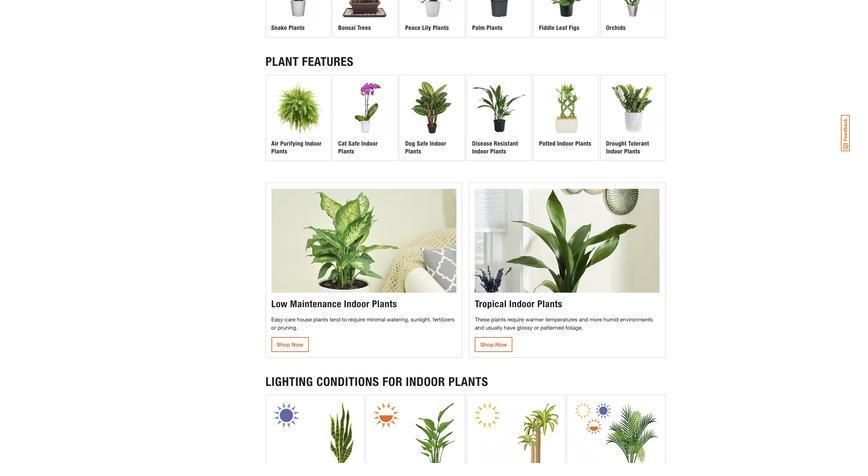 Task type: vqa. For each thing, say whether or not it's contained in the screenshot.
this is the first slide image
no



Task type: locate. For each thing, give the bounding box(es) containing it.
shop now
[[277, 341, 303, 348], [480, 341, 507, 348]]

orchids link
[[601, 0, 666, 37]]

watering,
[[387, 316, 409, 323]]

0 horizontal spatial shop
[[277, 341, 290, 348]]

tend
[[330, 316, 341, 323]]

indoor inside dog safe indoor plants
[[430, 140, 446, 147]]

2 safe from the left
[[417, 140, 428, 147]]

1 horizontal spatial safe
[[417, 140, 428, 147]]

1 or from the left
[[271, 324, 276, 331]]

dog
[[405, 140, 415, 147]]

cat safe indoor plants link
[[333, 75, 398, 161]]

indoor right purifying
[[305, 140, 322, 147]]

palm
[[472, 24, 485, 32]]

dog safe indoor plants
[[405, 140, 446, 155]]

1 vertical spatial and
[[475, 324, 484, 331]]

shop for low
[[277, 341, 290, 348]]

potted
[[539, 140, 556, 147]]

shop
[[277, 341, 290, 348], [480, 341, 494, 348]]

0 horizontal spatial shop now link
[[271, 337, 309, 352]]

indoor right dog
[[430, 140, 446, 147]]

indoor for low maintenance indoor plants
[[344, 298, 370, 310]]

now down usually
[[495, 341, 507, 348]]

shop now down usually
[[480, 341, 507, 348]]

safe inside dog safe indoor plants
[[417, 140, 428, 147]]

indoor inside drought tolerant indoor plants
[[606, 148, 623, 155]]

more
[[590, 316, 602, 323]]

low
[[271, 298, 288, 310]]

indoor down disease
[[472, 147, 489, 155]]

shop down usually
[[480, 341, 494, 348]]

0 horizontal spatial and
[[475, 324, 484, 331]]

potted indoor plants link
[[534, 75, 599, 161]]

indoor for drought tolerant indoor plants
[[606, 148, 623, 155]]

2 shop now from the left
[[480, 341, 507, 348]]

these plants require warmer temperatures and more humid environments and usually have glossy or patterned foliage.
[[475, 316, 653, 331]]

indoor for dog safe indoor plants
[[430, 140, 446, 147]]

2 now from the left
[[495, 341, 507, 348]]

0 horizontal spatial now
[[292, 341, 303, 348]]

shop now link for tropical
[[475, 337, 513, 352]]

2 shop from the left
[[480, 341, 494, 348]]

1 horizontal spatial or
[[534, 324, 539, 331]]

shop now for tropical
[[480, 341, 507, 348]]

indoor right the 'for'
[[406, 374, 445, 389]]

shop for tropical
[[480, 341, 494, 348]]

1 horizontal spatial and
[[579, 316, 588, 323]]

image for bonsai trees image
[[338, 0, 392, 19]]

indoor up to
[[344, 298, 370, 310]]

plants
[[313, 316, 328, 323], [491, 316, 506, 323]]

now
[[292, 341, 303, 348], [495, 341, 507, 348]]

image for snake plants image
[[271, 0, 325, 19]]

plants
[[289, 24, 305, 32], [433, 24, 449, 32], [487, 24, 503, 32], [576, 140, 592, 147], [271, 147, 287, 155], [338, 147, 354, 155], [405, 147, 421, 155], [490, 147, 507, 155], [624, 148, 640, 155], [372, 298, 397, 310], [538, 298, 563, 310], [449, 374, 488, 389]]

and down these
[[475, 324, 484, 331]]

indoor inside the air purifying indoor plants
[[305, 140, 322, 147]]

plants inside "easy-care house plants tend to require minimal watering, sunlight, fertilizers or pruning."
[[313, 316, 328, 323]]

feedback link image
[[841, 115, 850, 151]]

figs
[[569, 24, 580, 32]]

plants inside the air purifying indoor plants
[[271, 147, 287, 155]]

image for peace lily plants image
[[405, 0, 459, 19]]

environments
[[620, 316, 653, 323]]

lighting
[[266, 374, 313, 389]]

dog safe indoor plants link
[[400, 75, 465, 161]]

indoor up warmer
[[509, 298, 535, 310]]

0 horizontal spatial shop now
[[277, 341, 303, 348]]

and left more
[[579, 316, 588, 323]]

low maintenance indoor plants
[[271, 298, 397, 310]]

indoor inside cat safe indoor plants
[[361, 140, 378, 147]]

cat safe indoor plants
[[338, 140, 378, 155]]

1 horizontal spatial shop
[[480, 341, 494, 348]]

image for fiddle leaf figs image
[[539, 0, 593, 19]]

safe
[[348, 140, 360, 147], [417, 140, 428, 147]]

indoor inside disease resistant indoor plants
[[472, 147, 489, 155]]

peace
[[405, 24, 421, 32]]

to
[[342, 316, 347, 323]]

1 horizontal spatial plants
[[491, 316, 506, 323]]

fertilizers
[[433, 316, 455, 323]]

plants inside cat safe indoor plants
[[338, 147, 354, 155]]

pruning.
[[278, 324, 298, 331]]

tolerant
[[628, 140, 649, 147]]

shop now link down usually
[[475, 337, 513, 352]]

purifying
[[280, 140, 304, 147]]

shop now down the pruning.
[[277, 341, 303, 348]]

2 or from the left
[[534, 324, 539, 331]]

or
[[271, 324, 276, 331], [534, 324, 539, 331]]

safe inside cat safe indoor plants
[[348, 140, 360, 147]]

0 horizontal spatial require
[[348, 316, 365, 323]]

require
[[348, 316, 365, 323], [508, 316, 524, 323]]

lily
[[422, 24, 431, 32]]

humid
[[604, 316, 619, 323]]

1 horizontal spatial shop now link
[[475, 337, 513, 352]]

1 shop now link from the left
[[271, 337, 309, 352]]

and
[[579, 316, 588, 323], [475, 324, 484, 331]]

foliage.
[[566, 324, 583, 331]]

image for dog safe indoor plants image
[[405, 80, 459, 134]]

2 require from the left
[[508, 316, 524, 323]]

2 plants from the left
[[491, 316, 506, 323]]

1 shop from the left
[[277, 341, 290, 348]]

indoor right 'cat'
[[361, 140, 378, 147]]

1 plants from the left
[[313, 316, 328, 323]]

or down easy-
[[271, 324, 276, 331]]

2 shop now link from the left
[[475, 337, 513, 352]]

image for medium light plants image
[[372, 401, 459, 463]]

1 horizontal spatial now
[[495, 341, 507, 348]]

safe right dog
[[417, 140, 428, 147]]

usually
[[486, 324, 503, 331]]

safe right 'cat'
[[348, 140, 360, 147]]

1 safe from the left
[[348, 140, 360, 147]]

0 horizontal spatial plants
[[313, 316, 328, 323]]

1 horizontal spatial shop now
[[480, 341, 507, 348]]

0 vertical spatial and
[[579, 316, 588, 323]]

shop now link down the pruning.
[[271, 337, 309, 352]]

1 require from the left
[[348, 316, 365, 323]]

plants left tend at the bottom left
[[313, 316, 328, 323]]

peace lily plants link
[[400, 0, 465, 37]]

or inside these plants require warmer temperatures and more humid environments and usually have glossy or patterned foliage.
[[534, 324, 539, 331]]

plants inside dog safe indoor plants
[[405, 147, 421, 155]]

require inside these plants require warmer temperatures and more humid environments and usually have glossy or patterned foliage.
[[508, 316, 524, 323]]

1 now from the left
[[292, 341, 303, 348]]

require right to
[[348, 316, 365, 323]]

house
[[297, 316, 312, 323]]

require up have
[[508, 316, 524, 323]]

1 shop now from the left
[[277, 341, 303, 348]]

or down warmer
[[534, 324, 539, 331]]

snake plants link
[[266, 0, 331, 37]]

lighting conditions for indoor plants
[[266, 374, 488, 389]]

0 horizontal spatial safe
[[348, 140, 360, 147]]

shop now link
[[271, 337, 309, 352], [475, 337, 513, 352]]

1 horizontal spatial require
[[508, 316, 524, 323]]

image for palm plants image
[[472, 0, 526, 19]]

indoor for cat safe indoor plants
[[361, 140, 378, 147]]

shop down the pruning.
[[277, 341, 290, 348]]

0 horizontal spatial or
[[271, 324, 276, 331]]

indoor
[[305, 140, 322, 147], [361, 140, 378, 147], [430, 140, 446, 147], [557, 140, 574, 147], [472, 147, 489, 155], [606, 148, 623, 155], [344, 298, 370, 310], [509, 298, 535, 310], [406, 374, 445, 389]]

indoor down drought
[[606, 148, 623, 155]]

safe for cat
[[348, 140, 360, 147]]

now down the pruning.
[[292, 341, 303, 348]]

image for orchids image
[[606, 0, 660, 19]]

plants up usually
[[491, 316, 506, 323]]

minimal
[[367, 316, 385, 323]]



Task type: describe. For each thing, give the bounding box(es) containing it.
bonsai trees
[[338, 24, 371, 32]]

indoor for air purifying indoor plants
[[305, 140, 322, 147]]

image for disease resistant indoor plants image
[[472, 80, 526, 134]]

easy-care house plants tend to require minimal watering, sunlight, fertilizers or pruning.
[[271, 316, 455, 331]]

features
[[302, 54, 354, 69]]

have
[[504, 324, 516, 331]]

disease resistant indoor plants
[[472, 140, 518, 155]]

require inside "easy-care house plants tend to require minimal watering, sunlight, fertilizers or pruning."
[[348, 316, 365, 323]]

drought
[[606, 140, 627, 147]]

image for potted indoor plants image
[[539, 80, 593, 134]]

fiddle leaf figs link
[[534, 0, 599, 37]]

snake
[[271, 24, 287, 32]]

tropical indoor plants
[[475, 298, 563, 310]]

now for maintenance
[[292, 341, 303, 348]]

image for bright light plants image
[[472, 401, 560, 463]]

indoor right potted
[[557, 140, 574, 147]]

these
[[475, 316, 490, 323]]

air purifying indoor plants
[[271, 140, 322, 155]]

orchids
[[606, 24, 626, 32]]

sunlight,
[[411, 316, 431, 323]]

plants inside disease resistant indoor plants
[[490, 147, 507, 155]]

fiddle
[[539, 24, 555, 32]]

plants inside drought tolerant indoor plants
[[624, 148, 640, 155]]

easy-
[[271, 316, 285, 323]]

plant features
[[266, 54, 354, 69]]

safe for dog
[[417, 140, 428, 147]]

temperatures
[[545, 316, 578, 323]]

now for indoor
[[495, 341, 507, 348]]

conditions
[[317, 374, 379, 389]]

cat
[[338, 140, 347, 147]]

drought tolerant indoor plants link
[[601, 75, 666, 161]]

peace lily plants
[[405, 24, 449, 32]]

image for low maintenance indoor plants image
[[271, 188, 457, 293]]

bonsai trees link
[[333, 0, 398, 37]]

drought tolerant indoor plants
[[606, 140, 649, 155]]

tropical
[[475, 298, 507, 310]]

indoor for disease resistant indoor plants
[[472, 147, 489, 155]]

glossy
[[517, 324, 533, 331]]

or inside "easy-care house plants tend to require minimal watering, sunlight, fertilizers or pruning."
[[271, 324, 276, 331]]

image for low light plants image
[[271, 401, 359, 463]]

plant
[[266, 54, 299, 69]]

air purifying indoor plants link
[[266, 75, 331, 161]]

disease
[[472, 140, 492, 147]]

leaf
[[556, 24, 567, 32]]

plants inside these plants require warmer temperatures and more humid environments and usually have glossy or patterned foliage.
[[491, 316, 506, 323]]

palm plants
[[472, 24, 503, 32]]

image for drought tolerant indoor plants image
[[606, 80, 660, 134]]

palm plants link
[[467, 0, 532, 37]]

patterned
[[541, 324, 564, 331]]

care
[[285, 316, 296, 323]]

for
[[383, 374, 403, 389]]

snake plants
[[271, 24, 305, 32]]

image for any light plants image
[[573, 401, 660, 463]]

image for tropical indoor plants image
[[475, 188, 660, 293]]

shop now link for low
[[271, 337, 309, 352]]

fiddle leaf figs
[[539, 24, 580, 32]]

disease resistant indoor plants link
[[467, 75, 532, 161]]

maintenance
[[290, 298, 342, 310]]

trees
[[357, 24, 371, 32]]

image for cat safe indoor plants image
[[338, 80, 392, 134]]

air
[[271, 140, 279, 147]]

potted indoor plants
[[539, 140, 592, 147]]

bonsai
[[338, 24, 356, 32]]

image for air purifying indoor plants image
[[271, 80, 325, 134]]

shop now for low
[[277, 341, 303, 348]]

resistant
[[494, 140, 518, 147]]

warmer
[[526, 316, 544, 323]]



